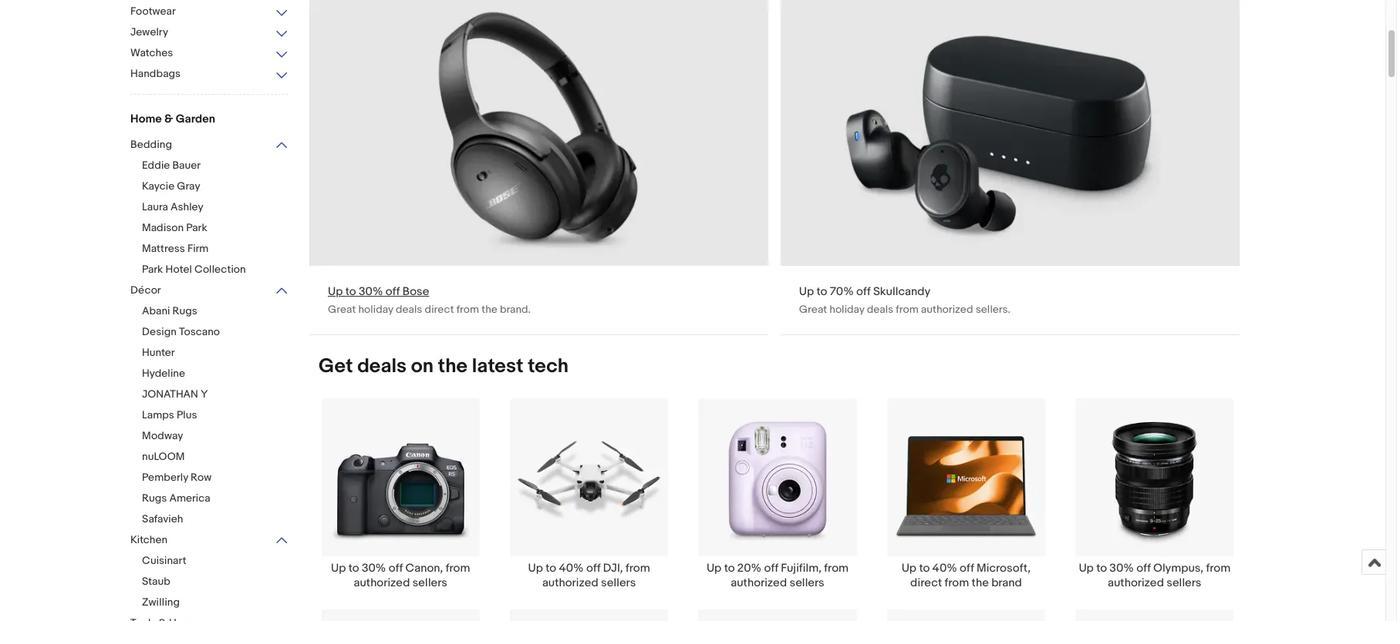 Task type: locate. For each thing, give the bounding box(es) containing it.
home & garden
[[130, 112, 215, 127]]

up inside up to 30% off canon, from authorized sellers
[[331, 562, 346, 577]]

0 horizontal spatial great
[[328, 303, 356, 316]]

sellers inside up to 30% off olympus, from authorized sellers
[[1167, 577, 1202, 591]]

off left the microsoft,
[[960, 562, 974, 577]]

30% inside up to 30% off olympus, from authorized sellers
[[1110, 562, 1134, 577]]

to inside up to 30% off olympus, from authorized sellers
[[1097, 562, 1107, 577]]

park up the 'décor'
[[142, 263, 163, 276]]

40% for from
[[933, 562, 957, 577]]

from right dji,
[[626, 562, 650, 577]]

to for up to 30% off canon, from authorized sellers
[[349, 562, 359, 577]]

sellers inside up to 30% off canon, from authorized sellers
[[413, 577, 448, 591]]

great inside up to 30% off bose great holiday deals direct from the brand.
[[328, 303, 356, 316]]

sellers
[[413, 577, 448, 591], [601, 577, 636, 591], [790, 577, 825, 591], [1167, 577, 1202, 591]]

off inside up to 70% off skullcandy great holiday deals from authorized sellers.
[[857, 285, 871, 299]]

30% left olympus, at the bottom
[[1110, 562, 1134, 577]]

the inside up to 40% off microsoft, direct from the brand
[[972, 577, 989, 591]]

laura
[[142, 201, 168, 214]]

from right olympus, at the bottom
[[1206, 562, 1231, 577]]

up for up to 70% off skullcandy great holiday deals from authorized sellers.
[[799, 285, 814, 299]]

70%
[[830, 285, 854, 299]]

direct
[[425, 303, 454, 316], [911, 577, 942, 591]]

2 horizontal spatial the
[[972, 577, 989, 591]]

authorized inside up to 40% off dji, from authorized sellers
[[542, 577, 599, 591]]

1 vertical spatial park
[[142, 263, 163, 276]]

rugs
[[173, 305, 197, 318], [142, 492, 167, 505]]

off inside up to 30% off canon, from authorized sellers
[[389, 562, 403, 577]]

laura ashley link
[[142, 201, 300, 215]]

direct inside up to 40% off microsoft, direct from the brand
[[911, 577, 942, 591]]

off left canon,
[[389, 562, 403, 577]]

40% left dji,
[[559, 562, 584, 577]]

jewelry
[[130, 25, 168, 39]]

jewelry button
[[130, 25, 289, 40]]

off left dji,
[[586, 562, 601, 577]]

park up firm
[[186, 221, 207, 235]]

america
[[169, 492, 210, 505]]

to inside up to 70% off skullcandy great holiday deals from authorized sellers.
[[817, 285, 828, 299]]

deals inside up to 70% off skullcandy great holiday deals from authorized sellers.
[[867, 303, 894, 316]]

sellers for canon,
[[413, 577, 448, 591]]

30%
[[359, 285, 383, 299], [362, 562, 386, 577], [1110, 562, 1134, 577]]

1 40% from the left
[[559, 562, 584, 577]]

the
[[482, 303, 498, 316], [438, 355, 468, 379], [972, 577, 989, 591]]

0 vertical spatial direct
[[425, 303, 454, 316]]

sellers for dji,
[[601, 577, 636, 591]]

0 vertical spatial park
[[186, 221, 207, 235]]

from left the microsoft,
[[945, 577, 969, 591]]

zwilling link
[[142, 597, 300, 611]]

30% inside up to 30% off bose great holiday deals direct from the brand.
[[359, 285, 383, 299]]

great inside up to 70% off skullcandy great holiday deals from authorized sellers.
[[799, 303, 827, 316]]

deals down the skullcandy
[[867, 303, 894, 316]]

to for up to 70% off skullcandy great holiday deals from authorized sellers.
[[817, 285, 828, 299]]

latest
[[472, 355, 524, 379]]

handbags button
[[130, 67, 289, 82]]

to for up to 40% off microsoft, direct from the brand
[[919, 562, 930, 577]]

30% inside up to 30% off canon, from authorized sellers
[[362, 562, 386, 577]]

park
[[186, 221, 207, 235], [142, 263, 163, 276]]

off inside up to 40% off dji, from authorized sellers
[[586, 562, 601, 577]]

1 vertical spatial the
[[438, 355, 468, 379]]

microsoft,
[[977, 562, 1031, 577]]

1 sellers from the left
[[413, 577, 448, 591]]

holiday inside up to 70% off skullcandy great holiday deals from authorized sellers.
[[830, 303, 865, 316]]

y
[[201, 388, 208, 401]]

1 vertical spatial direct
[[911, 577, 942, 591]]

authorized inside up to 20% off fujifilm, from authorized sellers
[[731, 577, 787, 591]]

40% left the microsoft,
[[933, 562, 957, 577]]

skullcandy
[[873, 285, 931, 299]]

kaycie
[[142, 180, 175, 193]]

to inside up to 40% off microsoft, direct from the brand
[[919, 562, 930, 577]]

bose
[[403, 285, 429, 299]]

to inside up to 40% off dji, from authorized sellers
[[546, 562, 556, 577]]

30% left bose
[[359, 285, 383, 299]]

2 vertical spatial the
[[972, 577, 989, 591]]

safavieh
[[142, 513, 183, 526]]

0 horizontal spatial the
[[438, 355, 468, 379]]

deals for bose
[[396, 303, 422, 316]]

off right 20%
[[764, 562, 779, 577]]

authorized inside up to 30% off canon, from authorized sellers
[[354, 577, 410, 591]]

sellers inside up to 20% off fujifilm, from authorized sellers
[[790, 577, 825, 591]]

1 horizontal spatial 40%
[[933, 562, 957, 577]]

1 horizontal spatial direct
[[911, 577, 942, 591]]

1 great from the left
[[328, 303, 356, 316]]

nuloom link
[[142, 451, 300, 465]]

from inside up to 30% off canon, from authorized sellers
[[446, 562, 470, 577]]

3 sellers from the left
[[790, 577, 825, 591]]

great for up to 70% off skullcandy
[[799, 303, 827, 316]]

list
[[300, 398, 1256, 622]]

2 holiday from the left
[[830, 303, 865, 316]]

up inside up to 40% off dji, from authorized sellers
[[528, 562, 543, 577]]

off
[[386, 285, 400, 299], [857, 285, 871, 299], [389, 562, 403, 577], [586, 562, 601, 577], [764, 562, 779, 577], [960, 562, 974, 577], [1137, 562, 1151, 577]]

4 sellers from the left
[[1167, 577, 1202, 591]]

from right fujifilm,
[[824, 562, 849, 577]]

great for up to 30% off bose
[[328, 303, 356, 316]]

authorized
[[921, 303, 973, 316], [354, 577, 410, 591], [542, 577, 599, 591], [731, 577, 787, 591], [1108, 577, 1164, 591]]

authorized inside up to 30% off olympus, from authorized sellers
[[1108, 577, 1164, 591]]

from down the skullcandy
[[896, 303, 919, 316]]

0 horizontal spatial rugs
[[142, 492, 167, 505]]

authorized for up to 40% off dji, from authorized sellers
[[542, 577, 599, 591]]

off left olympus, at the bottom
[[1137, 562, 1151, 577]]

off left bose
[[386, 285, 400, 299]]

rugs up toscano at the bottom left
[[173, 305, 197, 318]]

30% for olympus,
[[1110, 562, 1134, 577]]

mattress firm link
[[142, 242, 300, 257]]

up
[[328, 285, 343, 299], [799, 285, 814, 299], [331, 562, 346, 577], [528, 562, 543, 577], [707, 562, 722, 577], [902, 562, 917, 577], [1079, 562, 1094, 577]]

the left brand
[[972, 577, 989, 591]]

30% for canon,
[[362, 562, 386, 577]]

1 horizontal spatial park
[[186, 221, 207, 235]]

from inside up to 40% off microsoft, direct from the brand
[[945, 577, 969, 591]]

hotel
[[166, 263, 192, 276]]

1 horizontal spatial great
[[799, 303, 827, 316]]

footwear jewelry watches handbags
[[130, 5, 181, 80]]

up inside up to 30% off olympus, from authorized sellers
[[1079, 562, 1094, 577]]

safavieh link
[[142, 513, 300, 528]]

0 horizontal spatial holiday
[[358, 303, 393, 316]]

toscano
[[179, 326, 220, 339]]

up to 20% off fujifilm, from authorized sellers
[[707, 562, 849, 591]]

1 horizontal spatial holiday
[[830, 303, 865, 316]]

the right on
[[438, 355, 468, 379]]

mattress
[[142, 242, 185, 255]]

0 vertical spatial rugs
[[173, 305, 197, 318]]

holiday inside up to 30% off bose great holiday deals direct from the brand.
[[358, 303, 393, 316]]

1 horizontal spatial rugs
[[173, 305, 197, 318]]

1 holiday from the left
[[358, 303, 393, 316]]

0 horizontal spatial direct
[[425, 303, 454, 316]]

2 sellers from the left
[[601, 577, 636, 591]]

off inside up to 30% off bose great holiday deals direct from the brand.
[[386, 285, 400, 299]]

list containing up to 30% off canon, from authorized sellers
[[300, 398, 1256, 622]]

off inside up to 40% off microsoft, direct from the brand
[[960, 562, 974, 577]]

on
[[411, 355, 434, 379]]

kaycie gray link
[[142, 180, 300, 194]]

40% inside up to 40% off microsoft, direct from the brand
[[933, 562, 957, 577]]

from left brand.
[[457, 303, 479, 316]]

madison park link
[[142, 221, 300, 236]]

authorized inside up to 70% off skullcandy great holiday deals from authorized sellers.
[[921, 303, 973, 316]]

from inside up to 40% off dji, from authorized sellers
[[626, 562, 650, 577]]

20%
[[738, 562, 762, 577]]

up inside up to 20% off fujifilm, from authorized sellers
[[707, 562, 722, 577]]

0 vertical spatial the
[[482, 303, 498, 316]]

off right 70%
[[857, 285, 871, 299]]

park hotel collection link
[[142, 263, 300, 278]]

authorized for up to 30% off olympus, from authorized sellers
[[1108, 577, 1164, 591]]

watches button
[[130, 46, 289, 61]]

authorized for up to 30% off canon, from authorized sellers
[[354, 577, 410, 591]]

to inside up to 30% off canon, from authorized sellers
[[349, 562, 359, 577]]

40% inside up to 40% off dji, from authorized sellers
[[559, 562, 584, 577]]

2 great from the left
[[799, 303, 827, 316]]

up for up to 30% off olympus, from authorized sellers
[[1079, 562, 1094, 577]]

up inside up to 40% off microsoft, direct from the brand
[[902, 562, 917, 577]]

1 vertical spatial rugs
[[142, 492, 167, 505]]

off for microsoft,
[[960, 562, 974, 577]]

up to 70% off skullcandy great holiday deals from authorized sellers.
[[799, 285, 1011, 316]]

décor button
[[130, 284, 289, 299]]

off for dji,
[[586, 562, 601, 577]]

décor
[[130, 284, 161, 297]]

row
[[191, 471, 212, 485]]

to for up to 40% off dji, from authorized sellers
[[546, 562, 556, 577]]

to inside up to 20% off fujifilm, from authorized sellers
[[724, 562, 735, 577]]

deals left on
[[357, 355, 407, 379]]

up to 30% off bose great holiday deals direct from the brand.
[[328, 285, 531, 316]]

up inside up to 70% off skullcandy great holiday deals from authorized sellers.
[[799, 285, 814, 299]]

0 horizontal spatial 40%
[[559, 562, 584, 577]]

2 40% from the left
[[933, 562, 957, 577]]

the left brand.
[[482, 303, 498, 316]]

to inside up to 30% off bose great holiday deals direct from the brand.
[[346, 285, 356, 299]]

from right canon,
[[446, 562, 470, 577]]

None text field
[[309, 0, 768, 335]]

off inside up to 30% off olympus, from authorized sellers
[[1137, 562, 1151, 577]]

sellers inside up to 40% off dji, from authorized sellers
[[601, 577, 636, 591]]

to for up to 30% off bose great holiday deals direct from the brand.
[[346, 285, 356, 299]]

from inside up to 30% off olympus, from authorized sellers
[[1206, 562, 1231, 577]]

None text field
[[781, 0, 1240, 335]]

holiday
[[358, 303, 393, 316], [830, 303, 865, 316]]

off inside up to 20% off fujifilm, from authorized sellers
[[764, 562, 779, 577]]

deals inside up to 30% off bose great holiday deals direct from the brand.
[[396, 303, 422, 316]]

abani rugs link
[[142, 305, 300, 319]]

from
[[457, 303, 479, 316], [896, 303, 919, 316], [446, 562, 470, 577], [626, 562, 650, 577], [824, 562, 849, 577], [1206, 562, 1231, 577], [945, 577, 969, 591]]

staub
[[142, 576, 170, 589]]

rugs america link
[[142, 492, 300, 507]]

up to 30% off canon, from authorized sellers link
[[306, 398, 495, 591]]

sellers for olympus,
[[1167, 577, 1202, 591]]

eddie bauer link
[[142, 159, 300, 174]]

up to 30% off olympus, from authorized sellers link
[[1061, 398, 1249, 591]]

deals down bose
[[396, 303, 422, 316]]

up inside up to 30% off bose great holiday deals direct from the brand.
[[328, 285, 343, 299]]

watches
[[130, 46, 173, 59]]

1 horizontal spatial the
[[482, 303, 498, 316]]

30% left canon,
[[362, 562, 386, 577]]

tech
[[528, 355, 569, 379]]

rugs up safavieh
[[142, 492, 167, 505]]

40%
[[559, 562, 584, 577], [933, 562, 957, 577]]

kitchen
[[130, 534, 168, 547]]



Task type: vqa. For each thing, say whether or not it's contained in the screenshot.
the to in the Up to 40% off DJI, from authorized sellers
yes



Task type: describe. For each thing, give the bounding box(es) containing it.
from inside up to 70% off skullcandy great holiday deals from authorized sellers.
[[896, 303, 919, 316]]

off for bose
[[386, 285, 400, 299]]

zwilling
[[142, 597, 180, 610]]

handbags
[[130, 67, 181, 80]]

sellers for fujifilm,
[[790, 577, 825, 591]]

none text field containing up to 30% off bose
[[309, 0, 768, 335]]

hydeline link
[[142, 367, 300, 382]]

collection
[[194, 263, 246, 276]]

garden
[[176, 112, 215, 127]]

modway
[[142, 430, 183, 443]]

hunter
[[142, 346, 175, 360]]

bedding button
[[130, 138, 289, 153]]

up for up to 40% off dji, from authorized sellers
[[528, 562, 543, 577]]

the inside up to 30% off bose great holiday deals direct from the brand.
[[482, 303, 498, 316]]

bedding eddie bauer kaycie gray laura ashley madison park mattress firm park hotel collection décor abani rugs design toscano hunter hydeline jonathan y lamps plus modway nuloom pemberly row rugs america safavieh kitchen cuisinart staub zwilling
[[130, 138, 246, 610]]

footwear button
[[130, 5, 289, 19]]

0 horizontal spatial park
[[142, 263, 163, 276]]

pemberly
[[142, 471, 188, 485]]

sellers.
[[976, 303, 1011, 316]]

nuloom
[[142, 451, 185, 464]]

hydeline
[[142, 367, 185, 380]]

fujifilm,
[[781, 562, 822, 577]]

bedding
[[130, 138, 172, 151]]

kitchen button
[[130, 534, 289, 549]]

ashley
[[171, 201, 203, 214]]

olympus,
[[1154, 562, 1204, 577]]

firm
[[188, 242, 209, 255]]

dji,
[[603, 562, 623, 577]]

lamps plus link
[[142, 409, 300, 424]]

up to 40% off dji, from authorized sellers
[[528, 562, 650, 591]]

cuisinart
[[142, 555, 187, 568]]

from inside up to 20% off fujifilm, from authorized sellers
[[824, 562, 849, 577]]

abani
[[142, 305, 170, 318]]

to for up to 30% off olympus, from authorized sellers
[[1097, 562, 1107, 577]]

plus
[[177, 409, 197, 422]]

madison
[[142, 221, 184, 235]]

off for canon,
[[389, 562, 403, 577]]

design
[[142, 326, 177, 339]]

modway link
[[142, 430, 300, 444]]

up to 30% off olympus, from authorized sellers
[[1079, 562, 1231, 591]]

up for up to 20% off fujifilm, from authorized sellers
[[707, 562, 722, 577]]

home
[[130, 112, 162, 127]]

brand
[[992, 577, 1022, 591]]

up to 30% off canon, from authorized sellers
[[331, 562, 470, 591]]

direct inside up to 30% off bose great holiday deals direct from the brand.
[[425, 303, 454, 316]]

&
[[164, 112, 173, 127]]

up for up to 40% off microsoft, direct from the brand
[[902, 562, 917, 577]]

jonathan
[[142, 388, 198, 401]]

pemberly row link
[[142, 471, 300, 486]]

none text field containing up to 70% off skullcandy
[[781, 0, 1240, 335]]

bauer
[[172, 159, 201, 172]]

to for up to 20% off fujifilm, from authorized sellers
[[724, 562, 735, 577]]

holiday for 70%
[[830, 303, 865, 316]]

get deals on the latest tech
[[319, 355, 569, 379]]

up for up to 30% off bose great holiday deals direct from the brand.
[[328, 285, 343, 299]]

get
[[319, 355, 353, 379]]

up to 20% off fujifilm, from authorized sellers link
[[684, 398, 872, 591]]

off for skullcandy
[[857, 285, 871, 299]]

gray
[[177, 180, 200, 193]]

30% for bose
[[359, 285, 383, 299]]

cuisinart link
[[142, 555, 300, 570]]

brand.
[[500, 303, 531, 316]]

jonathan y link
[[142, 388, 300, 403]]

off for olympus,
[[1137, 562, 1151, 577]]

up to 40% off microsoft, direct from the brand link
[[872, 398, 1061, 591]]

deals for skullcandy
[[867, 303, 894, 316]]

up to 40% off microsoft, direct from the brand
[[902, 562, 1031, 591]]

canon,
[[406, 562, 443, 577]]

holiday for 30%
[[358, 303, 393, 316]]

authorized for up to 20% off fujifilm, from authorized sellers
[[731, 577, 787, 591]]

eddie
[[142, 159, 170, 172]]

lamps
[[142, 409, 174, 422]]

staub link
[[142, 576, 300, 590]]

from inside up to 30% off bose great holiday deals direct from the brand.
[[457, 303, 479, 316]]

up for up to 30% off canon, from authorized sellers
[[331, 562, 346, 577]]

footwear
[[130, 5, 176, 18]]

up to 40% off dji, from authorized sellers link
[[495, 398, 684, 591]]

off for fujifilm,
[[764, 562, 779, 577]]

40% for authorized
[[559, 562, 584, 577]]

design toscano link
[[142, 326, 300, 340]]

hunter link
[[142, 346, 300, 361]]



